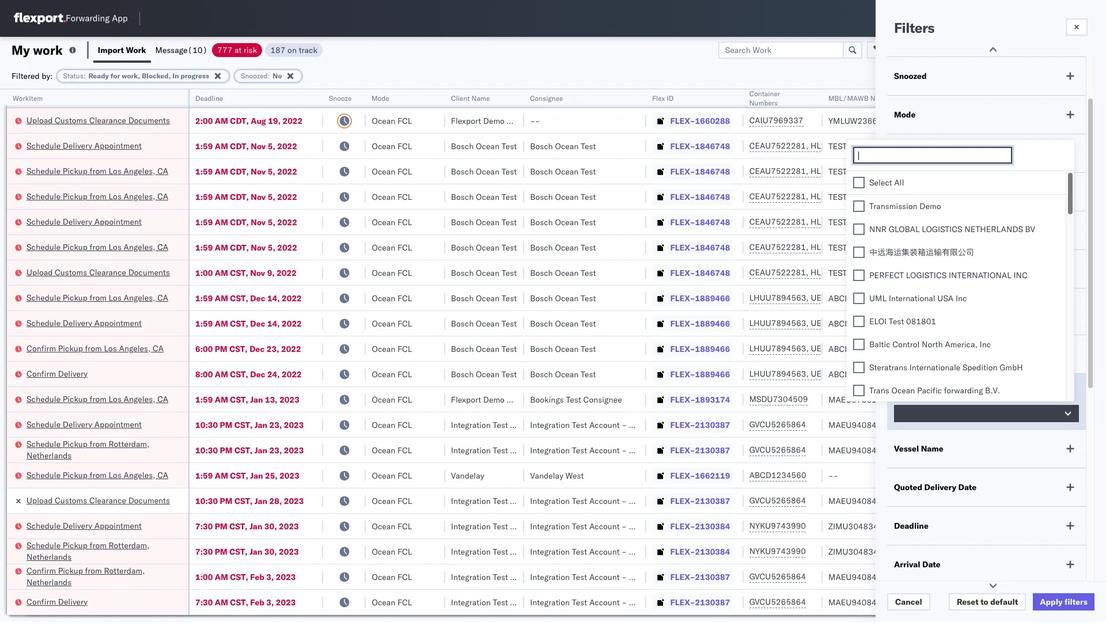 Task type: locate. For each thing, give the bounding box(es) containing it.
0 vertical spatial client
[[451, 94, 470, 103]]

4 lhuu7894563, uetu5238478 from the top
[[750, 369, 867, 379]]

10 resize handle column header from the left
[[1041, 89, 1055, 623]]

10:30 down 1:59 am cst, jan 13, 2023
[[195, 420, 218, 430]]

test123456 for 5th "schedule pickup from los angeles, ca" button from the bottom of the page
[[829, 192, 877, 202]]

import work button
[[93, 37, 151, 63]]

angeles, inside confirm pickup from los angeles, ca link
[[119, 343, 151, 354]]

3 hlxu6269489, from the top
[[811, 191, 870, 202]]

0 vertical spatial nyku9743990
[[750, 521, 806, 531]]

flex-1846748 for 1:59 am cdt, nov 5, 2022's schedule delivery appointment link
[[671, 217, 731, 227]]

2 flexport from the top
[[451, 395, 481, 405]]

5 1:59 am cdt, nov 5, 2022 from the top
[[195, 242, 297, 253]]

14, up 6:00 pm cst, dec 23, 2022 in the left of the page
[[267, 318, 280, 329]]

None text field
[[858, 151, 1012, 161]]

upload customs clearance documents for second upload customs clearance documents button from the bottom
[[27, 115, 170, 125]]

client name
[[451, 94, 490, 103], [895, 148, 942, 159]]

schedule for 1:59 am cst, dec 14, 2022 schedule delivery appointment link
[[27, 318, 61, 328]]

2 10:30 from the top
[[195, 445, 218, 456]]

0 vertical spatial 3,
[[266, 572, 274, 582]]

23, up 25,
[[270, 445, 282, 456]]

ocean inside list box
[[892, 386, 916, 396]]

13 fcl from the top
[[398, 420, 412, 430]]

0 vertical spatial flex-2130384
[[671, 521, 731, 532]]

1 vertical spatial confirm delivery
[[27, 597, 88, 607]]

0 vertical spatial port
[[936, 187, 953, 197]]

uetu5238478 left 'eloi'
[[811, 318, 867, 329]]

hlxu6269489, down the ymluw236679313
[[811, 141, 870, 151]]

quoted delivery date
[[895, 482, 977, 493]]

karl for 7:30 schedule pickup from rotterdam, netherlands link
[[629, 547, 644, 557]]

3 uetu5238478 from the top
[[811, 344, 867, 354]]

lhuu7894563, uetu5238478 for schedule pickup from los angeles, ca
[[750, 293, 867, 303]]

jan left 13,
[[250, 395, 263, 405]]

0 vertical spatial confirm delivery button
[[27, 368, 88, 381]]

schedule pickup from los angeles, ca for third schedule pickup from los angeles, ca link from the bottom of the page
[[27, 293, 168, 303]]

0 vertical spatial upload customs clearance documents link
[[27, 114, 170, 126]]

2 savant from the top
[[1008, 344, 1032, 354]]

2 jawla from the top
[[1009, 166, 1029, 177]]

hlxu8034992
[[872, 141, 929, 151], [872, 166, 929, 176], [872, 191, 929, 202], [872, 217, 929, 227], [872, 242, 929, 252], [872, 267, 929, 278]]

7 schedule from the top
[[27, 318, 61, 328]]

numbers inside the container numbers
[[750, 99, 778, 107]]

10:30 down 1:59 am cst, jan 25, 2023
[[195, 496, 218, 506]]

3, up 7:30 am cst, feb 3, 2023
[[266, 572, 274, 582]]

2 uetu5238478 from the top
[[811, 318, 867, 329]]

select all
[[870, 178, 905, 188]]

14,
[[267, 293, 280, 303], [267, 318, 280, 329]]

2 schedule pickup from los angeles, ca link from the top
[[27, 191, 168, 202]]

demo for flex-1893174
[[483, 395, 505, 405]]

savant up bv
[[1008, 192, 1032, 202]]

pm down 1:59 am cst, jan 13, 2023
[[220, 420, 233, 430]]

1 vertical spatial 3,
[[266, 597, 274, 608]]

4 schedule delivery appointment from the top
[[27, 419, 142, 430]]

1 vertical spatial 7:30 pm cst, jan 30, 2023
[[195, 547, 299, 557]]

demo down departure port
[[920, 201, 942, 212]]

1 vertical spatial rotterdam,
[[109, 540, 150, 551]]

None checkbox
[[854, 177, 865, 188], [854, 247, 865, 258], [854, 316, 865, 327], [854, 339, 865, 350], [854, 177, 865, 188], [854, 247, 865, 258], [854, 316, 865, 327], [854, 339, 865, 350]]

flex-2130387 for schedule delivery appointment
[[671, 420, 731, 430]]

0 vertical spatial upload
[[27, 115, 53, 125]]

ceau7522281,
[[750, 141, 809, 151], [750, 166, 809, 176], [750, 191, 809, 202], [750, 217, 809, 227], [750, 242, 809, 252], [750, 267, 809, 278]]

ymluw236679313
[[829, 116, 903, 126]]

2130387 for schedule delivery appointment
[[696, 420, 731, 430]]

flex-1662119 button
[[652, 468, 733, 484], [652, 468, 733, 484]]

1 horizontal spatial inc
[[980, 340, 991, 350]]

customs for 1st upload customs clearance documents button from the bottom
[[55, 267, 87, 278]]

3 customs from the top
[[55, 495, 87, 506]]

ocean fcl for 7:30's confirm delivery 'link'
[[372, 597, 412, 608]]

4 am from the top
[[215, 192, 228, 202]]

1 vertical spatial schedule pickup from rotterdam, netherlands
[[27, 540, 150, 562]]

15 flex- from the top
[[671, 471, 696, 481]]

confirm delivery link down confirm pickup from los angeles, ca button
[[27, 368, 88, 380]]

ocean fcl for schedule pickup from rotterdam, netherlands link corresponding to 10:30
[[372, 445, 412, 456]]

confirm delivery link for 7:30
[[27, 596, 88, 608]]

test123456 up uml
[[829, 268, 877, 278]]

1 vertical spatial confirm delivery button
[[27, 596, 88, 609]]

pickup for third schedule pickup from los angeles, ca link from the bottom of the page
[[63, 293, 88, 303]]

2 flex-1846748 from the top
[[671, 166, 731, 177]]

feb down 1:00 am cst, feb 3, 2023 at bottom left
[[250, 597, 265, 608]]

flex- for third schedule pickup from los angeles, ca link from the bottom of the page
[[671, 293, 696, 303]]

arrival date
[[895, 560, 941, 570]]

port
[[936, 187, 953, 197], [923, 225, 939, 236], [916, 264, 932, 274]]

resize handle column header for container numbers "button"
[[809, 89, 823, 623]]

snoozed for snoozed
[[895, 71, 927, 81]]

ca for 5th "schedule pickup from los angeles, ca" button from the top
[[157, 394, 168, 404]]

flex-1893174
[[671, 395, 731, 405]]

mode inside button
[[372, 94, 390, 103]]

ceau7522281, hlxu6269489, hlxu8034992 up select
[[750, 166, 929, 176]]

2 flex-2130384 from the top
[[671, 547, 731, 557]]

0 vertical spatial customs
[[55, 115, 87, 125]]

flex-1846748 button
[[652, 138, 733, 154], [652, 138, 733, 154], [652, 163, 733, 180], [652, 163, 733, 180], [652, 189, 733, 205], [652, 189, 733, 205], [652, 214, 733, 230], [652, 214, 733, 230], [652, 240, 733, 256], [652, 240, 733, 256], [652, 265, 733, 281], [652, 265, 733, 281]]

3 karl from the top
[[629, 496, 644, 506]]

1 vertical spatial date
[[923, 560, 941, 570]]

1 vertical spatial 10:30 pm cst, jan 23, 2023
[[195, 445, 304, 456]]

nov for 1:59 am cdt, nov 5, 2022's schedule delivery appointment link
[[251, 217, 266, 227]]

vandelay
[[451, 471, 485, 481], [530, 471, 564, 481]]

1 vertical spatial upload
[[27, 267, 53, 278]]

1 karl from the top
[[629, 420, 644, 430]]

1 horizontal spatial numbers
[[871, 94, 899, 103]]

1:59 for 4th "schedule pickup from los angeles, ca" button from the top of the page
[[195, 293, 213, 303]]

2 vertical spatial demo
[[483, 395, 505, 405]]

omkar savant up gmbh
[[981, 344, 1032, 354]]

appointment for 1:59 am cst, dec 14, 2022
[[94, 318, 142, 328]]

pickup
[[63, 166, 88, 176], [63, 191, 88, 201], [63, 242, 88, 252], [63, 293, 88, 303], [58, 343, 83, 354], [63, 394, 88, 404], [63, 439, 88, 449], [63, 470, 88, 480], [63, 540, 88, 551], [58, 566, 83, 576]]

5 resize handle column header from the left
[[511, 89, 525, 623]]

mode button
[[366, 92, 434, 103]]

1 schedule pickup from los angeles, ca from the top
[[27, 166, 168, 176]]

date
[[959, 482, 977, 493], [923, 560, 941, 570]]

1 vertical spatial schedule pickup from rotterdam, netherlands button
[[27, 540, 174, 564]]

abcdefg78456546 up the trans
[[829, 369, 906, 380]]

test123456 down transmission
[[829, 217, 877, 227]]

5 1846748 from the top
[[696, 242, 731, 253]]

omkar up spedition
[[981, 344, 1005, 354]]

5 2130387 from the top
[[696, 597, 731, 608]]

1 vertical spatial schedule pickup from rotterdam, netherlands link
[[27, 540, 174, 563]]

1662119
[[696, 471, 731, 481]]

1:00 am cst, feb 3, 2023
[[195, 572, 296, 582]]

0 horizontal spatial client
[[451, 94, 470, 103]]

5 flex- from the top
[[671, 217, 696, 227]]

transmission demo
[[870, 201, 942, 212]]

0 vertical spatial 1:59 am cst, dec 14, 2022
[[195, 293, 302, 303]]

2 vertical spatial rotterdam,
[[104, 566, 145, 576]]

from for first "schedule pickup from los angeles, ca" button from the bottom
[[90, 470, 107, 480]]

5 1:59 from the top
[[195, 242, 213, 253]]

cdt, for 4th schedule pickup from los angeles, ca link from the bottom
[[230, 242, 249, 253]]

schedule delivery appointment button for 10:30 pm cst, jan 23, 2023
[[27, 419, 142, 431]]

5 flex-2130387 from the top
[[671, 597, 731, 608]]

flex-1889466 for confirm delivery
[[671, 369, 731, 380]]

4 flex-1846748 from the top
[[671, 217, 731, 227]]

logistics up 中远海运集装箱运输有限公司
[[922, 224, 963, 235]]

inc up spedition
[[980, 340, 991, 350]]

los inside button
[[104, 343, 117, 354]]

deadline down quoted
[[895, 521, 929, 531]]

10:30 up 1:59 am cst, jan 25, 2023
[[195, 445, 218, 456]]

1 vertical spatial omkar
[[981, 344, 1005, 354]]

10:30 pm cst, jan 23, 2023 for schedule delivery appointment
[[195, 420, 304, 430]]

1 vertical spatial 1:00
[[195, 572, 213, 582]]

abcdefg78456546 up baltic
[[829, 318, 906, 329]]

demo down client name button
[[483, 116, 505, 126]]

flex- for schedule delivery appointment link for 10:30 pm cst, jan 23, 2023
[[671, 420, 696, 430]]

feb for 1:00 am cst, feb 3, 2023
[[250, 572, 265, 582]]

1 resize handle column header from the left
[[175, 89, 188, 623]]

hlxu6269489, for first "schedule pickup from los angeles, ca" button from the top of the page
[[811, 166, 870, 176]]

10:30 for schedule pickup from rotterdam, netherlands
[[195, 445, 218, 456]]

numbers down container
[[750, 99, 778, 107]]

0 vertical spatial savant
[[1008, 192, 1032, 202]]

7 account from the top
[[590, 597, 620, 608]]

0 vertical spatial 10:30 pm cst, jan 23, 2023
[[195, 420, 304, 430]]

ca
[[157, 166, 168, 176], [157, 191, 168, 201], [157, 242, 168, 252], [157, 293, 168, 303], [153, 343, 164, 354], [157, 394, 168, 404], [157, 470, 168, 480]]

savant
[[1008, 192, 1032, 202], [1008, 344, 1032, 354]]

ceau7522281, hlxu6269489, hlxu8034992 up uml
[[750, 267, 929, 278]]

1 vertical spatial upload customs clearance documents
[[27, 267, 170, 278]]

1 horizontal spatial client name
[[895, 148, 942, 159]]

2 vertical spatial 7:30
[[195, 597, 213, 608]]

feb up 7:30 am cst, feb 3, 2023
[[250, 572, 265, 582]]

: left 'ready'
[[83, 71, 86, 80]]

cst,
[[230, 268, 248, 278], [230, 293, 248, 303], [230, 318, 248, 329], [230, 344, 248, 354], [230, 369, 248, 380], [230, 395, 248, 405], [235, 420, 253, 430], [235, 445, 253, 456], [230, 471, 248, 481], [235, 496, 253, 506], [230, 521, 248, 532], [230, 547, 248, 557], [230, 572, 248, 582], [230, 597, 248, 608]]

-- down "consignee" "button"
[[530, 116, 540, 126]]

numbers inside button
[[871, 94, 899, 103]]

0 horizontal spatial inc
[[956, 293, 968, 304]]

global
[[889, 224, 920, 235]]

0 horizontal spatial numbers
[[750, 99, 778, 107]]

container
[[750, 89, 781, 98]]

0 vertical spatial flexport demo consignee
[[451, 116, 546, 126]]

cancel
[[896, 597, 923, 608]]

schedule pickup from los angeles, ca for first schedule pickup from los angeles, ca link from the top of the page
[[27, 166, 168, 176]]

1 vertical spatial port
[[923, 225, 939, 236]]

1:59 am cst, dec 14, 2022
[[195, 293, 302, 303], [195, 318, 302, 329]]

lhuu7894563, for schedule delivery appointment
[[750, 318, 809, 329]]

code)
[[895, 311, 922, 321]]

karl for schedule pickup from rotterdam, netherlands link corresponding to 10:30
[[629, 445, 644, 456]]

1889466
[[696, 293, 731, 303], [696, 318, 731, 329], [696, 344, 731, 354], [696, 369, 731, 380]]

1 vertical spatial nyku9743990
[[750, 546, 806, 557]]

fcl for 8:00 confirm delivery 'link'
[[398, 369, 412, 380]]

apply
[[1041, 597, 1063, 608]]

7:30 pm cst, jan 30, 2023
[[195, 521, 299, 532], [195, 547, 299, 557]]

0 horizontal spatial mode
[[372, 94, 390, 103]]

test123456 for first "schedule pickup from los angeles, ca" button from the top of the page
[[829, 166, 877, 177]]

angeles,
[[124, 166, 155, 176], [124, 191, 155, 201], [124, 242, 155, 252], [124, 293, 155, 303], [119, 343, 151, 354], [124, 394, 155, 404], [124, 470, 155, 480]]

1 1:59 am cst, dec 14, 2022 from the top
[[195, 293, 302, 303]]

nnr
[[870, 224, 887, 235]]

2130384
[[696, 521, 731, 532], [696, 547, 731, 557]]

schedule pickup from los angeles, ca for second schedule pickup from los angeles, ca link from the bottom
[[27, 394, 168, 404]]

1 vertical spatial omkar savant
[[981, 344, 1032, 354]]

2 vertical spatial 10:30
[[195, 496, 218, 506]]

flex- for 7:30 schedule pickup from rotterdam, netherlands link
[[671, 547, 696, 557]]

schedule delivery appointment button
[[27, 140, 142, 152], [27, 216, 142, 229], [27, 317, 142, 330], [27, 419, 142, 431], [27, 520, 142, 533]]

1 vertical spatial arrival
[[895, 560, 921, 570]]

4 schedule delivery appointment button from the top
[[27, 419, 142, 431]]

dec up 6:00 pm cst, dec 23, 2022 in the left of the page
[[250, 318, 265, 329]]

abcdefg78456546 for schedule delivery appointment
[[829, 318, 906, 329]]

2 upload customs clearance documents from the top
[[27, 267, 170, 278]]

schedule pickup from rotterdam, netherlands link
[[27, 438, 174, 461], [27, 540, 174, 563]]

6:00
[[195, 344, 213, 354]]

1 vertical spatial 23,
[[270, 420, 282, 430]]

omkar savant up netherlands
[[981, 192, 1032, 202]]

jan left "28,"
[[255, 496, 268, 506]]

rotterdam, inside confirm pickup from rotterdam, netherlands
[[104, 566, 145, 576]]

0 vertical spatial deadline
[[195, 94, 223, 103]]

14, down 9, at the left top of page
[[267, 293, 280, 303]]

angeles, for first schedule pickup from los angeles, ca link from the top of the page
[[124, 166, 155, 176]]

confirm inside confirm pickup from rotterdam, netherlands
[[27, 566, 56, 576]]

dec
[[250, 293, 265, 303], [250, 318, 265, 329], [250, 344, 265, 354], [250, 369, 265, 380]]

cst, down 1:59 am cst, jan 13, 2023
[[235, 420, 253, 430]]

resize handle column header
[[175, 89, 188, 623], [310, 89, 324, 623], [352, 89, 366, 623], [432, 89, 445, 623], [511, 89, 525, 623], [633, 89, 646, 623], [730, 89, 744, 623], [809, 89, 823, 623], [962, 89, 975, 623], [1041, 89, 1055, 623], [1077, 89, 1091, 623]]

0 vertical spatial 30,
[[264, 521, 277, 532]]

4 abcdefg78456546 from the top
[[829, 369, 906, 380]]

jan up 1:00 am cst, feb 3, 2023 at bottom left
[[250, 547, 263, 557]]

2 10:30 pm cst, jan 23, 2023 from the top
[[195, 445, 304, 456]]

1:59 am cst, dec 14, 2022 for schedule pickup from los angeles, ca
[[195, 293, 302, 303]]

schedule pickup from rotterdam, netherlands button for 7:30 pm cst, jan 30, 2023
[[27, 540, 174, 564]]

gvcu5265864
[[750, 420, 806, 430], [750, 445, 806, 455], [750, 496, 806, 506], [750, 572, 806, 582], [750, 597, 806, 608]]

7:30 pm cst, jan 30, 2023 up 1:00 am cst, feb 3, 2023 at bottom left
[[195, 547, 299, 557]]

1 vertical spatial client name
[[895, 148, 942, 159]]

list box
[[847, 171, 1066, 623]]

snoozed up deadline button
[[241, 71, 268, 80]]

by:
[[42, 71, 53, 81]]

5 ocean fcl from the top
[[372, 217, 412, 227]]

1 flex-2130384 from the top
[[671, 521, 731, 532]]

port for arrival port
[[923, 225, 939, 236]]

1 2130384 from the top
[[696, 521, 731, 532]]

jaehyung
[[981, 420, 1015, 430]]

cst, down 1:59 am cst, jan 25, 2023
[[235, 496, 253, 506]]

4 1:59 from the top
[[195, 217, 213, 227]]

flex
[[652, 94, 665, 103]]

0 horizontal spatial deadline
[[195, 94, 223, 103]]

0 horizontal spatial snoozed
[[241, 71, 268, 80]]

0 vertical spatial 10:30
[[195, 420, 218, 430]]

vandelay for vandelay west
[[530, 471, 564, 481]]

consignee inside "button"
[[530, 94, 564, 103]]

1 vertical spatial flex-2130384
[[671, 547, 731, 557]]

from for 5th "schedule pickup from los angeles, ca" button from the bottom of the page
[[90, 191, 107, 201]]

ocean fcl for 1:59 am cdt, nov 5, 2022's schedule delivery appointment link
[[372, 217, 412, 227]]

1 vertical spatial netherlands
[[27, 552, 72, 562]]

angeles, for 2nd schedule pickup from los angeles, ca link
[[124, 191, 155, 201]]

ca for 5th "schedule pickup from los angeles, ca" button from the bottom of the page
[[157, 191, 168, 201]]

test123456 down select
[[829, 192, 877, 202]]

clearance
[[89, 115, 126, 125], [89, 267, 126, 278], [89, 495, 126, 506]]

10:30 pm cst, jan 23, 2023 up 1:59 am cst, jan 25, 2023
[[195, 445, 304, 456]]

1 lagerfeld from the top
[[646, 420, 680, 430]]

2 vertical spatial upload customs clearance documents
[[27, 495, 170, 506]]

from for first "schedule pickup from los angeles, ca" button from the top of the page
[[90, 166, 107, 176]]

7:30 pm cst, jan 30, 2023 down 10:30 pm cst, jan 28, 2023
[[195, 521, 299, 532]]

25,
[[265, 471, 278, 481]]

flex-2130387 for confirm pickup from rotterdam, netherlands
[[671, 572, 731, 582]]

3 10:30 from the top
[[195, 496, 218, 506]]

rotterdam,
[[109, 439, 150, 449], [109, 540, 150, 551], [104, 566, 145, 576]]

19 flex- from the top
[[671, 572, 696, 582]]

2 vertical spatial upload customs clearance documents link
[[27, 495, 170, 506]]

0 vertical spatial logistics
[[922, 224, 963, 235]]

fcl for 7:30's confirm delivery 'link'
[[398, 597, 412, 608]]

cdt,
[[230, 116, 249, 126], [230, 141, 249, 151], [230, 166, 249, 177], [230, 192, 249, 202], [230, 217, 249, 227], [230, 242, 249, 253]]

schedule pickup from rotterdam, netherlands link for 10:30
[[27, 438, 174, 461]]

4 resize handle column header from the left
[[432, 89, 445, 623]]

flexport demo consignee
[[451, 116, 546, 126], [451, 395, 546, 405]]

nov for first schedule pickup from los angeles, ca link from the top of the page
[[251, 166, 266, 177]]

test123456 for 1st upload customs clearance documents button from the bottom
[[829, 268, 877, 278]]

5 am from the top
[[215, 217, 228, 227]]

6 ceau7522281, from the top
[[750, 267, 809, 278]]

0 vertical spatial omkar
[[981, 192, 1005, 202]]

fcl for confirm pickup from rotterdam, netherlands link
[[398, 572, 412, 582]]

1 1:59 am cdt, nov 5, 2022 from the top
[[195, 141, 297, 151]]

20 flex- from the top
[[671, 597, 696, 608]]

1 integration test account - karl lagerfeld from the top
[[530, 420, 680, 430]]

5, for 4th schedule pickup from los angeles, ca link from the bottom
[[268, 242, 275, 253]]

3 account from the top
[[590, 496, 620, 506]]

0 vertical spatial client name
[[451, 94, 490, 103]]

hlxu6269489, down nnr
[[811, 242, 870, 252]]

1 vertical spatial 1:59 am cst, dec 14, 2022
[[195, 318, 302, 329]]

flex-2130384 button
[[652, 518, 733, 535], [652, 518, 733, 535], [652, 544, 733, 560], [652, 544, 733, 560]]

20 ocean fcl from the top
[[372, 597, 412, 608]]

0 vertical spatial upload customs clearance documents
[[27, 115, 170, 125]]

pickup for second schedule pickup from los angeles, ca link from the bottom
[[63, 394, 88, 404]]

port down 中远海运集装箱运输有限公司
[[916, 264, 932, 274]]

1 vertical spatial flexport
[[451, 395, 481, 405]]

1 customs from the top
[[55, 115, 87, 125]]

2 hlxu6269489, from the top
[[811, 166, 870, 176]]

schedule delivery appointment link for 10:30 pm cst, jan 23, 2023
[[27, 419, 142, 430]]

1 vertical spatial 14,
[[267, 318, 280, 329]]

1 horizontal spatial deadline
[[895, 521, 929, 531]]

flex- for 7:30's confirm delivery 'link'
[[671, 597, 696, 608]]

nov
[[251, 141, 266, 151], [251, 166, 266, 177], [251, 192, 266, 202], [251, 217, 266, 227], [251, 242, 266, 253], [250, 268, 265, 278]]

4 1889466 from the top
[[696, 369, 731, 380]]

4 2130387 from the top
[[696, 572, 731, 582]]

1 horizontal spatial snoozed
[[895, 71, 927, 81]]

0 vertical spatial confirm delivery link
[[27, 368, 88, 380]]

schedule pickup from rotterdam, netherlands link for 7:30
[[27, 540, 174, 563]]

netherlands inside confirm pickup from rotterdam, netherlands
[[27, 577, 72, 588]]

ceau7522281, hlxu6269489, hlxu8034992 down transmission
[[750, 217, 929, 227]]

uetu5238478
[[811, 293, 867, 303], [811, 318, 867, 329], [811, 344, 867, 354], [811, 369, 867, 379]]

2 vertical spatial clearance
[[89, 495, 126, 506]]

0 vertical spatial documents
[[128, 115, 170, 125]]

ceau7522281, hlxu6269489, hlxu8034992 down the ymluw236679313
[[750, 141, 929, 151]]

2 documents from the top
[[128, 267, 170, 278]]

carrier name
[[895, 349, 946, 360]]

test123456 up select
[[829, 166, 877, 177]]

my
[[12, 42, 30, 58]]

2:00 am cdt, aug 19, 2022
[[195, 116, 303, 126]]

feb
[[250, 572, 265, 582], [250, 597, 265, 608]]

0 vertical spatial demo
[[483, 116, 505, 126]]

0 vertical spatial 7:30
[[195, 521, 213, 532]]

0 vertical spatial schedule pickup from rotterdam, netherlands link
[[27, 438, 174, 461]]

3 schedule pickup from los angeles, ca button from the top
[[27, 241, 168, 254]]

confirm delivery button down confirm pickup from rotterdam, netherlands
[[27, 596, 88, 609]]

1 vertical spatial flexport demo consignee
[[451, 395, 546, 405]]

5 appointment from the top
[[94, 521, 142, 531]]

numbers
[[871, 94, 899, 103], [750, 99, 778, 107]]

1 vertical spatial documents
[[128, 267, 170, 278]]

ocean fcl for second schedule pickup from los angeles, ca link from the bottom
[[372, 395, 412, 405]]

4 1:59 am cdt, nov 5, 2022 from the top
[[195, 217, 297, 227]]

hlxu6269489, down transmission
[[811, 217, 870, 227]]

2 vertical spatial jawla
[[1009, 217, 1029, 227]]

hlxu6269489, up uml
[[811, 267, 870, 278]]

maeu9736123
[[829, 395, 887, 405]]

3 resize handle column header from the left
[[352, 89, 366, 623]]

0 horizontal spatial :
[[83, 71, 86, 80]]

hlxu6269489, for 5th "schedule pickup from los angeles, ca" button from the bottom of the page
[[811, 191, 870, 202]]

6 flex- from the top
[[671, 242, 696, 253]]

None checkbox
[[854, 201, 865, 212], [854, 224, 865, 235], [854, 270, 865, 281], [854, 293, 865, 304], [854, 362, 865, 374], [854, 385, 865, 397], [854, 201, 865, 212], [854, 224, 865, 235], [854, 270, 865, 281], [854, 293, 865, 304], [854, 362, 865, 374], [854, 385, 865, 397]]

7:30 down 10:30 pm cst, jan 28, 2023
[[195, 521, 213, 532]]

5 hlxu8034992 from the top
[[872, 242, 929, 252]]

port right departure
[[936, 187, 953, 197]]

uetu5238478 up the maeu9736123
[[811, 369, 867, 379]]

1:59 am cst, dec 14, 2022 up 6:00 pm cst, dec 23, 2022 in the left of the page
[[195, 318, 302, 329]]

2 flex-2130387 from the top
[[671, 445, 731, 456]]

ceau7522281, hlxu6269489, hlxu8034992 down nnr
[[750, 242, 929, 252]]

ceau7522281, for 1:59 am cdt, nov 5, 2022's schedule delivery appointment 'button'
[[750, 217, 809, 227]]

23, down 13,
[[270, 420, 282, 430]]

10:30 for schedule delivery appointment
[[195, 420, 218, 430]]

6 am from the top
[[215, 242, 228, 253]]

maeu9408431 for schedule pickup from rotterdam, netherlands
[[829, 445, 887, 456]]

2 confirm from the top
[[27, 369, 56, 379]]

8 resize handle column header from the left
[[809, 89, 823, 623]]

pickup inside confirm pickup from rotterdam, netherlands
[[58, 566, 83, 576]]

7:30 down 1:00 am cst, feb 3, 2023 at bottom left
[[195, 597, 213, 608]]

2 vertical spatial netherlands
[[27, 577, 72, 588]]

7 flex- from the top
[[671, 268, 696, 278]]

1 horizontal spatial mode
[[895, 110, 916, 120]]

gaurav
[[981, 141, 1007, 151], [981, 166, 1007, 177], [981, 217, 1007, 227]]

23, up 24,
[[267, 344, 279, 354]]

0 horizontal spatial vandelay
[[451, 471, 485, 481]]

deadline
[[195, 94, 223, 103], [895, 521, 929, 531]]

10:30
[[195, 420, 218, 430], [195, 445, 218, 456], [195, 496, 218, 506]]

arrival down transmission demo
[[895, 225, 921, 236]]

upload customs clearance documents link for 1st upload customs clearance documents button from the bottom
[[27, 267, 170, 278]]

batch action button
[[1024, 41, 1099, 59]]

hlxu6269489, for fourth "schedule pickup from los angeles, ca" button from the bottom
[[811, 242, 870, 252]]

netherlands for 1:00 am cst, feb 3, 2023
[[27, 577, 72, 588]]

port up 中远海运集装箱运输有限公司
[[923, 225, 939, 236]]

confirm delivery button down confirm pickup from los angeles, ca button
[[27, 368, 88, 381]]

control
[[893, 340, 920, 350]]

1:59 for fourth "schedule pickup from los angeles, ca" button from the bottom
[[195, 242, 213, 253]]

container numbers
[[750, 89, 781, 107]]

flex- for first schedule pickup from los angeles, ca link from the top of the page
[[671, 166, 696, 177]]

abcdefg78456546 up steratrans
[[829, 344, 906, 354]]

2 : from the left
[[268, 71, 270, 80]]

from inside confirm pickup from rotterdam, netherlands
[[85, 566, 102, 576]]

10:30 pm cst, jan 23, 2023 down 1:59 am cst, jan 13, 2023
[[195, 420, 304, 430]]

default
[[991, 597, 1019, 608]]

2 flexport demo consignee from the top
[[451, 395, 546, 405]]

confirm inside confirm pickup from los angeles, ca link
[[27, 343, 56, 354]]

ocean fcl for third schedule pickup from los angeles, ca link from the bottom of the page
[[372, 293, 412, 303]]

6 cdt, from the top
[[230, 242, 249, 253]]

2 vertical spatial gaurav
[[981, 217, 1007, 227]]

zimu3048342
[[829, 521, 884, 532], [829, 547, 884, 557]]

1 14, from the top
[[267, 293, 280, 303]]

2 cdt, from the top
[[230, 141, 249, 151]]

2 resize handle column header from the left
[[310, 89, 324, 623]]

1 vertical spatial feb
[[250, 597, 265, 608]]

karl for confirm pickup from rotterdam, netherlands link
[[629, 572, 644, 582]]

confirm pickup from rotterdam, netherlands button
[[27, 565, 174, 589]]

logistics down 中远海运集装箱运输有限公司
[[907, 270, 947, 281]]

upload customs clearance documents for 1st upload customs clearance documents button from the bottom
[[27, 267, 170, 278]]

uetu5238478 left uml
[[811, 293, 867, 303]]

ca inside button
[[153, 343, 164, 354]]

snoozed up mbl/mawb numbers button
[[895, 71, 927, 81]]

schedule delivery appointment for 1:59 am cdt, nov 5, 2022
[[27, 216, 142, 227]]

confirm delivery button
[[27, 368, 88, 381], [27, 596, 88, 609]]

2 vertical spatial upload
[[27, 495, 53, 506]]

flexport demo consignee for bookings test consignee
[[451, 395, 546, 405]]

30, up 1:00 am cst, feb 3, 2023 at bottom left
[[264, 547, 277, 557]]

1 horizontal spatial vandelay
[[530, 471, 564, 481]]

risk
[[244, 45, 257, 55]]

bookings test consignee
[[530, 395, 622, 405]]

5,
[[268, 141, 275, 151], [268, 166, 275, 177], [268, 192, 275, 202], [268, 217, 275, 227], [268, 242, 275, 253]]

flex id
[[652, 94, 674, 103]]

3 flex-1846748 from the top
[[671, 192, 731, 202]]

0 horizontal spatial --
[[530, 116, 540, 126]]

client name inside button
[[451, 94, 490, 103]]

中远海运集装箱运输有限公司
[[870, 247, 975, 258]]

arrival up cancel
[[895, 560, 921, 570]]

11 ocean fcl from the top
[[372, 369, 412, 380]]

1 schedule pickup from rotterdam, netherlands from the top
[[27, 439, 150, 461]]

numbers up the ymluw236679313
[[871, 94, 899, 103]]

vessel name
[[895, 444, 944, 454]]

1 vertical spatial 10:30
[[195, 445, 218, 456]]

pm right 6:00
[[215, 344, 228, 354]]

ceau7522281, hlxu6269489, hlxu8034992 down select
[[750, 191, 929, 202]]

2023 up 1:00 am cst, feb 3, 2023 at bottom left
[[279, 547, 299, 557]]

confirm delivery down confirm pickup from rotterdam, netherlands
[[27, 597, 88, 607]]

0 vertical spatial zimu3048342
[[829, 521, 884, 532]]

2 schedule pickup from los angeles, ca from the top
[[27, 191, 168, 201]]

0 vertical spatial arrival
[[895, 225, 921, 236]]

2 1846748 from the top
[[696, 166, 731, 177]]

30, down "28,"
[[264, 521, 277, 532]]

1 fcl from the top
[[398, 116, 412, 126]]

1 vertical spatial mode
[[895, 110, 916, 120]]

777 at risk
[[217, 45, 257, 55]]

jan
[[250, 395, 263, 405], [255, 420, 268, 430], [255, 445, 268, 456], [250, 471, 263, 481], [255, 496, 268, 506], [250, 521, 263, 532], [250, 547, 263, 557]]

confirm delivery button for 7:30 am cst, feb 3, 2023
[[27, 596, 88, 609]]

1 vertical spatial savant
[[1008, 344, 1032, 354]]

28,
[[270, 496, 282, 506]]

logistics
[[922, 224, 963, 235], [907, 270, 947, 281]]

hlxu6269489, up select
[[811, 166, 870, 176]]

flex- for schedule pickup from rotterdam, netherlands link corresponding to 10:30
[[671, 445, 696, 456]]

1 vertical spatial 2130384
[[696, 547, 731, 557]]

mode right snooze on the left top of page
[[372, 94, 390, 103]]

schedule pickup from los angeles, ca for 4th schedule pickup from los angeles, ca link from the bottom
[[27, 242, 168, 252]]

netherlands for 7:30 pm cst, jan 30, 2023
[[27, 552, 72, 562]]

fcl for 2nd schedule pickup from los angeles, ca link
[[398, 192, 412, 202]]

rotterdam, for 10:30 pm cst, jan 23, 2023
[[109, 439, 150, 449]]

cdt, for first schedule pickup from los angeles, ca link from the top of the page
[[230, 166, 249, 177]]

confirm for 7:30 am cst, feb 3, 2023
[[27, 597, 56, 607]]

3 upload from the top
[[27, 495, 53, 506]]

deadline up "2:00"
[[195, 94, 223, 103]]

12 schedule from the top
[[27, 521, 61, 531]]

1 vertical spatial confirm delivery link
[[27, 596, 88, 608]]

2023 right "28,"
[[284, 496, 304, 506]]

2 vertical spatial customs
[[55, 495, 87, 506]]

1 vertical spatial clearance
[[89, 267, 126, 278]]

23,
[[267, 344, 279, 354], [270, 420, 282, 430], [270, 445, 282, 456]]

2 lhuu7894563, uetu5238478 from the top
[[750, 318, 867, 329]]

omkar up netherlands
[[981, 192, 1005, 202]]

workitem button
[[7, 92, 177, 103]]

ocean fcl for 7:30 schedule pickup from rotterdam, netherlands link
[[372, 547, 412, 557]]

1 vertical spatial 30,
[[264, 547, 277, 557]]

inc right usa
[[956, 293, 968, 304]]

1:59 am cst, dec 14, 2022 down 1:00 am cst, nov 9, 2022
[[195, 293, 302, 303]]

1660288
[[696, 116, 731, 126]]

1 documents from the top
[[128, 115, 170, 125]]

0 vertical spatial gaurav jawla
[[981, 141, 1029, 151]]

confirm delivery link down confirm pickup from rotterdam, netherlands
[[27, 596, 88, 608]]

2 vertical spatial documents
[[128, 495, 170, 506]]

1 vertical spatial upload customs clearance documents button
[[27, 267, 170, 279]]

4 gvcu5265864 from the top
[[750, 572, 806, 582]]

0 vertical spatial feb
[[250, 572, 265, 582]]

1 horizontal spatial client
[[895, 148, 918, 159]]

netherlands
[[965, 224, 1024, 235]]

customs for second upload customs clearance documents button from the bottom
[[55, 115, 87, 125]]

ca for confirm pickup from los angeles, ca button
[[153, 343, 164, 354]]

2 snoozed from the left
[[241, 71, 268, 80]]



Task type: describe. For each thing, give the bounding box(es) containing it.
cst, up 1:59 am cst, jan 25, 2023
[[235, 445, 253, 456]]

international
[[949, 270, 1012, 281]]

2 7:30 pm cst, jan 30, 2023 from the top
[[195, 547, 299, 557]]

quoted
[[895, 482, 923, 493]]

confirm for 1:00 am cst, feb 3, 2023
[[27, 566, 56, 576]]

dec for confirm delivery
[[250, 369, 265, 380]]

1 schedule delivery appointment from the top
[[27, 140, 142, 151]]

3 lagerfeld from the top
[[646, 496, 680, 506]]

abcd1234560
[[750, 470, 807, 481]]

4 integration from the top
[[530, 521, 570, 532]]

11 am from the top
[[215, 395, 228, 405]]

consignee button
[[525, 92, 635, 103]]

arrival for arrival date
[[895, 560, 921, 570]]

17 ocean fcl from the top
[[372, 521, 412, 532]]

all
[[895, 178, 905, 188]]

flex-1660288
[[671, 116, 731, 126]]

1 ocean fcl from the top
[[372, 116, 412, 126]]

5 integration test account - karl lagerfeld from the top
[[530, 547, 680, 557]]

dec for schedule delivery appointment
[[250, 318, 265, 329]]

flex- for 1:59 am cdt, nov 5, 2022's schedule delivery appointment link
[[671, 217, 696, 227]]

1 flex-1846748 from the top
[[671, 141, 731, 151]]

5, for 2nd schedule pickup from los angeles, ca link
[[268, 192, 275, 202]]

abcdefg78456546 for confirm delivery
[[829, 369, 906, 380]]

clearance for 1st upload customs clearance documents button from the bottom
[[89, 267, 126, 278]]

1 account from the top
[[590, 420, 620, 430]]

arrival port
[[895, 225, 939, 236]]

6:00 pm cst, dec 23, 2022
[[195, 344, 301, 354]]

6 schedule pickup from los angeles, ca link from the top
[[27, 469, 168, 481]]

5 integration from the top
[[530, 547, 570, 557]]

schedule for second schedule pickup from los angeles, ca link from the bottom
[[27, 394, 61, 404]]

transmission
[[870, 201, 918, 212]]

cdt, for 1:59 am cdt, nov 5, 2022's schedule delivery appointment link
[[230, 217, 249, 227]]

1 schedule delivery appointment link from the top
[[27, 140, 142, 151]]

los for 5th "schedule pickup from los angeles, ca" button from the bottom of the page
[[109, 191, 122, 201]]

flex id button
[[646, 92, 732, 103]]

4 schedule pickup from los angeles, ca button from the top
[[27, 292, 168, 305]]

inc
[[1014, 270, 1028, 281]]

1 hlxu8034992 from the top
[[872, 141, 929, 151]]

5 ceau7522281, hlxu6269489, hlxu8034992 from the top
[[750, 242, 929, 252]]

24,
[[267, 369, 280, 380]]

cst, up 8:00 am cst, dec 24, 2022
[[230, 344, 248, 354]]

cst, down 10:30 pm cst, jan 28, 2023
[[230, 521, 248, 532]]

angeles, for 4th schedule pickup from los angeles, ca link from the bottom
[[124, 242, 155, 252]]

list box containing select all
[[847, 171, 1066, 623]]

gmbh
[[1000, 363, 1024, 373]]

1 upload customs clearance documents button from the top
[[27, 114, 170, 127]]

uml
[[870, 293, 887, 304]]

4 lagerfeld from the top
[[646, 521, 680, 532]]

2023 up 1:59 am cst, jan 25, 2023
[[284, 445, 304, 456]]

ceau7522281, for 5th "schedule pickup from los angeles, ca" button from the bottom of the page
[[750, 191, 809, 202]]

caiu7969337
[[750, 115, 804, 126]]

7 integration from the top
[[530, 597, 570, 608]]

1 nyku9743990 from the top
[[750, 521, 806, 531]]

2 30, from the top
[[264, 547, 277, 557]]

16 flex- from the top
[[671, 496, 696, 506]]

5 schedule delivery appointment from the top
[[27, 521, 142, 531]]

port for final port
[[916, 264, 932, 274]]

name inside button
[[472, 94, 490, 103]]

jawla for schedule pickup from los angeles, ca
[[1009, 166, 1029, 177]]

17 fcl from the top
[[398, 521, 412, 532]]

1 vertical spatial deadline
[[895, 521, 929, 531]]

0 vertical spatial 23,
[[267, 344, 279, 354]]

deadline inside button
[[195, 94, 223, 103]]

batch
[[1042, 45, 1064, 55]]

forwarding
[[66, 13, 110, 24]]

id
[[667, 94, 674, 103]]

2 upload customs clearance documents button from the top
[[27, 267, 170, 279]]

cdt, for 2nd schedule pickup from los angeles, ca link
[[230, 192, 249, 202]]

jan down 10:30 pm cst, jan 28, 2023
[[250, 521, 263, 532]]

1 30, from the top
[[264, 521, 277, 532]]

terminal
[[895, 303, 928, 313]]

resize handle column header for "consignee" "button"
[[633, 89, 646, 623]]

6 integration test account - karl lagerfeld from the top
[[530, 572, 680, 582]]

schedule for 2nd schedule pickup from los angeles, ca link
[[27, 191, 61, 201]]

10 ocean fcl from the top
[[372, 344, 412, 354]]

actions
[[1061, 94, 1085, 103]]

2 schedule pickup from los angeles, ca button from the top
[[27, 191, 168, 203]]

gvcu5265864 for confirm pickup from rotterdam, netherlands
[[750, 572, 806, 582]]

demo for flex-1660288
[[483, 116, 505, 126]]

flexport for bookings
[[451, 395, 481, 405]]

2023 down 1:00 am cst, feb 3, 2023 at bottom left
[[276, 597, 296, 608]]

departure
[[895, 187, 934, 197]]

consignee name
[[895, 388, 960, 398]]

message
[[155, 45, 188, 55]]

flexport demo consignee for --
[[451, 116, 546, 126]]

1 jawla from the top
[[1009, 141, 1029, 151]]

filtered
[[12, 71, 40, 81]]

gaurav for schedule delivery appointment
[[981, 217, 1007, 227]]

6 account from the top
[[590, 572, 620, 582]]

777
[[217, 45, 232, 55]]

flex-1662119
[[671, 471, 731, 481]]

pickup for 4th schedule pickup from los angeles, ca link from the bottom
[[63, 242, 88, 252]]

uetu5238478 for confirm delivery
[[811, 369, 867, 379]]

0 vertical spatial inc
[[956, 293, 968, 304]]

upload for second upload customs clearance documents button from the bottom
[[27, 115, 53, 125]]

filtered by:
[[12, 71, 53, 81]]

jan up 25,
[[255, 445, 268, 456]]

cst, up 1:00 am cst, feb 3, 2023 at bottom left
[[230, 547, 248, 557]]

confirm for 8:00 am cst, dec 24, 2022
[[27, 369, 56, 379]]

1 vertical spatial logistics
[[907, 270, 947, 281]]

usa
[[938, 293, 954, 304]]

1 1846748 from the top
[[696, 141, 731, 151]]

pm down 1:59 am cst, jan 25, 2023
[[220, 496, 233, 506]]

choi
[[1017, 420, 1034, 430]]

departure port
[[895, 187, 953, 197]]

2130387 for confirm delivery
[[696, 597, 731, 608]]

2 account from the top
[[590, 445, 620, 456]]

client inside button
[[451, 94, 470, 103]]

work
[[33, 42, 63, 58]]

cst, up 6:00 pm cst, dec 23, 2022 in the left of the page
[[230, 318, 248, 329]]

lhuu7894563, for confirm delivery
[[750, 369, 809, 379]]

eloi
[[870, 316, 887, 327]]

6 flex-1846748 from the top
[[671, 268, 731, 278]]

1 gaurav jawla from the top
[[981, 141, 1029, 151]]

5 lagerfeld from the top
[[646, 547, 680, 557]]

hlxu6269489, for 1st upload customs clearance documents button from the bottom
[[811, 267, 870, 278]]

import
[[98, 45, 124, 55]]

cancel button
[[888, 594, 931, 611]]

rotterdam, for 7:30 pm cst, jan 30, 2023
[[109, 540, 150, 551]]

pickup for 7:30 schedule pickup from rotterdam, netherlands link
[[63, 540, 88, 551]]

5, for 1:59 am cdt, nov 5, 2022's schedule delivery appointment link
[[268, 217, 275, 227]]

clearance for second upload customs clearance documents button from the bottom
[[89, 115, 126, 125]]

status : ready for work, blocked, in progress
[[63, 71, 209, 80]]

1:59 am cst, jan 13, 2023
[[195, 395, 300, 405]]

test123456 for fourth "schedule pickup from los angeles, ca" button from the bottom
[[829, 242, 877, 253]]

dec for schedule pickup from los angeles, ca
[[250, 293, 265, 303]]

terminal (firms code)
[[895, 303, 960, 321]]

pm down 10:30 pm cst, jan 28, 2023
[[215, 521, 228, 532]]

cst, up 7:30 am cst, feb 3, 2023
[[230, 572, 248, 582]]

international
[[889, 293, 936, 304]]

7:30 am cst, feb 3, 2023
[[195, 597, 296, 608]]

2023 up 7:30 am cst, feb 3, 2023
[[276, 572, 296, 582]]

vandelay west
[[530, 471, 584, 481]]

ocean fcl for 2nd schedule pickup from los angeles, ca link
[[372, 192, 412, 202]]

schedule delivery appointment button for 1:59 am cdt, nov 5, 2022
[[27, 216, 142, 229]]

track
[[299, 45, 318, 55]]

1 schedule pickup from los angeles, ca link from the top
[[27, 165, 168, 177]]

4 schedule pickup from los angeles, ca link from the top
[[27, 292, 168, 303]]

snoozed for snoozed : no
[[241, 71, 268, 80]]

trans ocean pacific forwarding b.v.
[[870, 386, 1001, 396]]

schedule for first schedule pickup from los angeles, ca link from the top of the page
[[27, 166, 61, 176]]

1:59 am cst, jan 25, 2023
[[195, 471, 300, 481]]

3 abcdefg78456546 from the top
[[829, 344, 906, 354]]

savant for lhuu7894563, uetu5238478
[[1008, 344, 1032, 354]]

gaurav jawla for schedule delivery appointment
[[981, 217, 1029, 227]]

ready
[[88, 71, 109, 80]]

8:00 am cst, dec 24, 2022
[[195, 369, 302, 380]]

1893174
[[696, 395, 731, 405]]

pacific
[[918, 386, 942, 396]]

aug
[[251, 116, 266, 126]]

for
[[111, 71, 120, 80]]

cst, down 1:00 am cst, feb 3, 2023 at bottom left
[[230, 597, 248, 608]]

2:00
[[195, 116, 213, 126]]

3 clearance from the top
[[89, 495, 126, 506]]

flex-1846748 for first schedule pickup from los angeles, ca link from the top of the page
[[671, 166, 731, 177]]

3 hlxu8034992 from the top
[[872, 191, 929, 202]]

jan down 13,
[[255, 420, 268, 430]]

maeu9408431 for confirm pickup from rotterdam, netherlands
[[829, 572, 887, 582]]

flex- for 2nd schedule pickup from los angeles, ca link
[[671, 192, 696, 202]]

cst, down 8:00 am cst, dec 24, 2022
[[230, 395, 248, 405]]

1 am from the top
[[215, 116, 228, 126]]

spedition
[[963, 363, 998, 373]]

2 zimu3048342 from the top
[[829, 547, 884, 557]]

resize handle column header for client name button
[[511, 89, 525, 623]]

mbl/mawb numbers button
[[823, 92, 964, 103]]

4 integration test account - karl lagerfeld from the top
[[530, 521, 680, 532]]

5 schedule delivery appointment link from the top
[[27, 520, 142, 532]]

2023 down 1:59 am cst, jan 13, 2023
[[284, 420, 304, 430]]

2023 down "28,"
[[279, 521, 299, 532]]

2 integration test account - karl lagerfeld from the top
[[530, 445, 680, 456]]

cst, left 9, at the left top of page
[[230, 268, 248, 278]]

reset
[[957, 597, 979, 608]]

11 resize handle column header from the left
[[1077, 89, 1091, 623]]

fcl for schedule delivery appointment link for 10:30 pm cst, jan 23, 2023
[[398, 420, 412, 430]]

trans
[[870, 386, 890, 396]]

7:30 for schedule pickup from rotterdam, netherlands
[[195, 547, 213, 557]]

operator
[[981, 94, 1009, 103]]

flexport. image
[[14, 13, 66, 24]]

app
[[112, 13, 128, 24]]

gvcu5265864 for schedule pickup from rotterdam, netherlands
[[750, 445, 806, 455]]

2 flex- from the top
[[671, 141, 696, 151]]

reset to default button
[[949, 594, 1027, 611]]

los for 5th "schedule pickup from los angeles, ca" button from the top
[[109, 394, 122, 404]]

confirm pickup from los angeles, ca link
[[27, 343, 164, 354]]

blocked,
[[142, 71, 171, 80]]

schedule for fifth schedule delivery appointment link
[[27, 521, 61, 531]]

origin
[[1061, 420, 1083, 430]]

1:59 for first "schedule pickup from los angeles, ca" button from the top of the page
[[195, 166, 213, 177]]

3 lhuu7894563, uetu5238478 from the top
[[750, 344, 867, 354]]

3 lhuu7894563, from the top
[[750, 344, 809, 354]]

0 vertical spatial date
[[959, 482, 977, 493]]

fcl for first schedule pickup from los angeles, ca link from the bottom of the page
[[398, 471, 412, 481]]

test123456 for 1:59 am cdt, nov 5, 2022's schedule delivery appointment 'button'
[[829, 217, 877, 227]]

b.v.
[[986, 386, 1001, 396]]

ocean fcl for 1:59 am cst, dec 14, 2022 schedule delivery appointment link
[[372, 318, 412, 329]]

angeles, for first schedule pickup from los angeles, ca link from the bottom of the page
[[124, 470, 155, 480]]

lhuu7894563, uetu5238478 for confirm delivery
[[750, 369, 867, 379]]

1 vertical spatial client
[[895, 148, 918, 159]]

1 vertical spatial demo
[[920, 201, 942, 212]]

6 schedule pickup from los angeles, ca button from the top
[[27, 469, 168, 482]]

bookings
[[530, 395, 564, 405]]

from for 4th "schedule pickup from los angeles, ca" button from the top of the page
[[90, 293, 107, 303]]

1889466 for schedule delivery appointment
[[696, 318, 731, 329]]

1 integration from the top
[[530, 420, 570, 430]]

pm up 1:59 am cst, jan 25, 2023
[[220, 445, 233, 456]]

ocean fcl for 4th schedule pickup from los angeles, ca link from the bottom
[[372, 242, 412, 253]]

pickup for first schedule pickup from los angeles, ca link from the bottom of the page
[[63, 470, 88, 480]]

dec up 8:00 am cst, dec 24, 2022
[[250, 344, 265, 354]]

test inside list box
[[889, 316, 905, 327]]

4 1846748 from the top
[[696, 217, 731, 227]]

jan left 25,
[[250, 471, 263, 481]]

ceau7522281, for first "schedule pickup from los angeles, ca" button from the top of the page
[[750, 166, 809, 176]]

14 am from the top
[[215, 597, 228, 608]]

vessel
[[895, 444, 920, 454]]

2 nyku9743990 from the top
[[750, 546, 806, 557]]

2 fcl from the top
[[398, 141, 412, 151]]

workitem
[[13, 94, 43, 103]]

msdu7304509
[[750, 394, 808, 405]]

from for confirm pickup from los angeles, ca button
[[85, 343, 102, 354]]

1 hlxu6269489, from the top
[[811, 141, 870, 151]]

13 schedule from the top
[[27, 540, 61, 551]]

1 test123456 from the top
[[829, 141, 877, 151]]

3 gvcu5265864 from the top
[[750, 496, 806, 506]]

4 account from the top
[[590, 521, 620, 532]]

steratrans internationale spedition gmbh
[[870, 363, 1024, 373]]

at
[[235, 45, 242, 55]]

progress
[[181, 71, 209, 80]]

numbers for mbl/mawb numbers
[[871, 94, 899, 103]]

container numbers button
[[744, 87, 812, 108]]

: for snoozed
[[268, 71, 270, 80]]

north
[[922, 340, 943, 350]]

baltic control north america, inc
[[870, 340, 991, 350]]

cst, up 10:30 pm cst, jan 28, 2023
[[230, 471, 248, 481]]

2 1:59 am cdt, nov 5, 2022 from the top
[[195, 166, 297, 177]]

10 schedule from the top
[[27, 439, 61, 449]]

: for status
[[83, 71, 86, 80]]

14, for schedule pickup from los angeles, ca
[[267, 293, 280, 303]]

1 ceau7522281, from the top
[[750, 141, 809, 151]]

2023 right 13,
[[280, 395, 300, 405]]

4 karl from the top
[[629, 521, 644, 532]]

internationale
[[910, 363, 961, 373]]

Search Work text field
[[719, 41, 844, 59]]

flex- for upload customs clearance documents link related to 1st upload customs clearance documents button from the bottom
[[671, 268, 696, 278]]

3 integration test account - karl lagerfeld from the top
[[530, 496, 680, 506]]

0 vertical spatial --
[[530, 116, 540, 126]]

5 schedule pickup from los angeles, ca button from the top
[[27, 393, 168, 406]]

cst, up 1:59 am cst, jan 13, 2023
[[230, 369, 248, 380]]

1:00 for 1:00 am cst, nov 9, 2022
[[195, 268, 213, 278]]

10 fcl from the top
[[398, 344, 412, 354]]

2 ocean fcl from the top
[[372, 141, 412, 151]]

1 flex- from the top
[[671, 116, 696, 126]]

los for 4th "schedule pickup from los angeles, ca" button from the top of the page
[[109, 293, 122, 303]]

reset to default
[[957, 597, 1019, 608]]

16 ocean fcl from the top
[[372, 496, 412, 506]]

schedule pickup from los angeles, ca for first schedule pickup from los angeles, ca link from the bottom of the page
[[27, 470, 168, 480]]

3 schedule pickup from los angeles, ca link from the top
[[27, 241, 168, 253]]

0 horizontal spatial date
[[923, 560, 941, 570]]

omkar for lhuu7894563, uetu5238478
[[981, 344, 1005, 354]]

8:00
[[195, 369, 213, 380]]

3 documents from the top
[[128, 495, 170, 506]]

perfect
[[870, 270, 905, 281]]

ca for fourth "schedule pickup from los angeles, ca" button from the bottom
[[157, 242, 168, 252]]

1 vertical spatial --
[[829, 471, 839, 481]]

maeu9408431 for schedule delivery appointment
[[829, 420, 887, 430]]

2 lagerfeld from the top
[[646, 445, 680, 456]]

maeu9408431 for confirm delivery
[[829, 597, 887, 608]]

confirm pickup from rotterdam, netherlands link
[[27, 565, 174, 588]]

3 flex-2130387 from the top
[[671, 496, 731, 506]]

america,
[[945, 340, 978, 350]]

angeles, for confirm pickup from los angeles, ca link
[[119, 343, 151, 354]]

3 am from the top
[[215, 166, 228, 177]]

187
[[271, 45, 286, 55]]

2023 right 25,
[[280, 471, 300, 481]]

1 gaurav from the top
[[981, 141, 1007, 151]]

hlxu6269489, for 1:59 am cdt, nov 5, 2022's schedule delivery appointment 'button'
[[811, 217, 870, 227]]

pm up 1:00 am cst, feb 3, 2023 at bottom left
[[215, 547, 228, 557]]

6 integration from the top
[[530, 572, 570, 582]]

4 hlxu8034992 from the top
[[872, 217, 929, 227]]

status
[[63, 71, 83, 80]]

3 1:59 am cdt, nov 5, 2022 from the top
[[195, 192, 297, 202]]

action
[[1066, 45, 1092, 55]]

1 1:59 from the top
[[195, 141, 213, 151]]

cst, down 1:00 am cst, nov 9, 2022
[[230, 293, 248, 303]]

5 schedule delivery appointment button from the top
[[27, 520, 142, 533]]

Search Shipments (/) text field
[[886, 10, 997, 27]]

nnr global logistics netherlands bv
[[870, 224, 1036, 235]]

1 cdt, from the top
[[230, 116, 249, 126]]

los for first "schedule pickup from los angeles, ca" button from the top of the page
[[109, 166, 122, 176]]

filters
[[1065, 597, 1088, 608]]

5 schedule pickup from los angeles, ca link from the top
[[27, 393, 168, 405]]

3 ceau7522281, hlxu6269489, hlxu8034992 from the top
[[750, 191, 929, 202]]

2 am from the top
[[215, 141, 228, 151]]

fcl for 7:30 schedule pickup from rotterdam, netherlands link
[[398, 547, 412, 557]]

19,
[[268, 116, 281, 126]]

1 vertical spatial inc
[[980, 340, 991, 350]]



Task type: vqa. For each thing, say whether or not it's contained in the screenshot.


